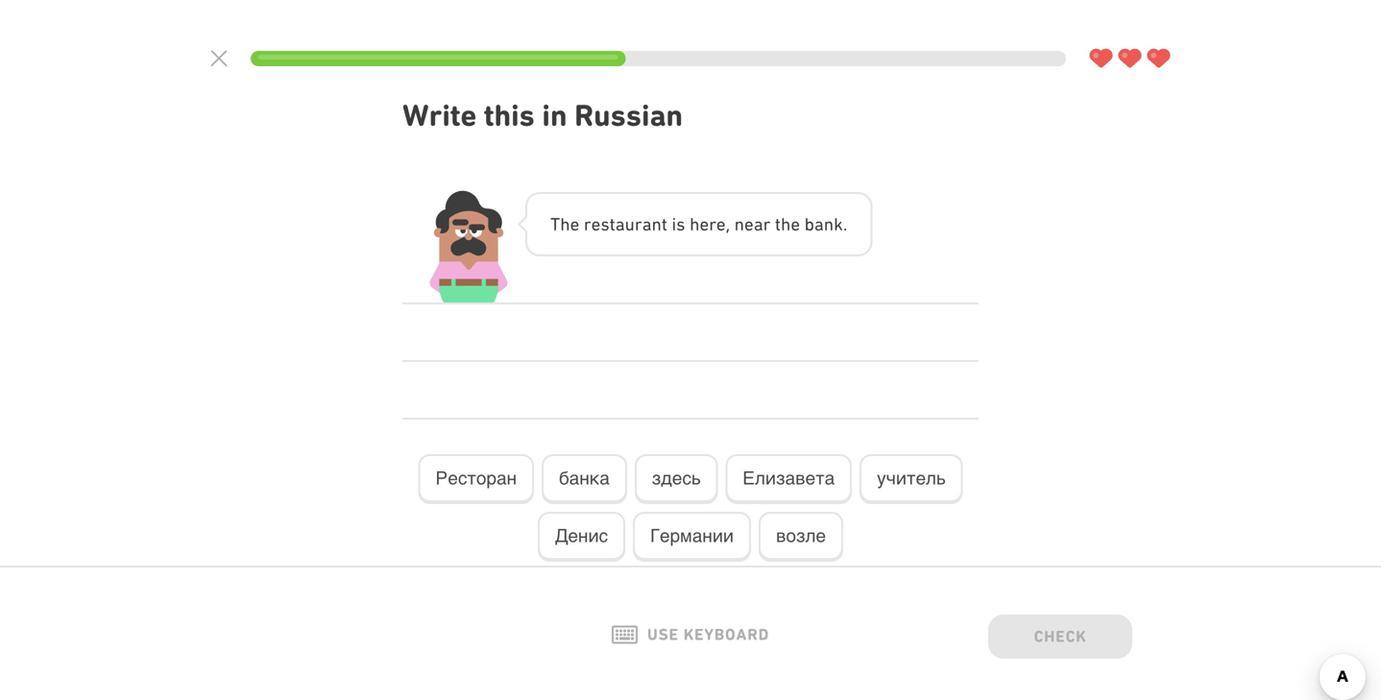 Task type: locate. For each thing, give the bounding box(es) containing it.
0 horizontal spatial s
[[601, 214, 610, 234]]

s
[[601, 214, 610, 234], [677, 214, 686, 234]]

write
[[403, 98, 477, 133]]

progress bar
[[251, 51, 1067, 66]]

a
[[616, 214, 625, 234], [643, 214, 652, 234], [754, 214, 764, 234], [815, 214, 824, 234]]

a left k
[[815, 214, 824, 234]]

1 horizontal spatial t
[[662, 214, 668, 234]]

денис button
[[538, 512, 626, 562]]

r left t h e
[[764, 214, 771, 234]]

s left "u"
[[601, 214, 610, 234]]

n left . at the right of page
[[824, 214, 834, 234]]

u
[[625, 214, 635, 234]]

2 t from the left
[[662, 214, 668, 234]]

a left i
[[616, 214, 625, 234]]

2 n from the left
[[735, 214, 745, 234]]

r left i
[[635, 214, 643, 234]]

германии button
[[633, 512, 752, 562]]

учитель
[[878, 468, 946, 489]]

h
[[560, 214, 570, 234], [690, 214, 700, 234], [781, 214, 791, 234]]

1 r from the left
[[584, 214, 592, 234]]

3 h from the left
[[781, 214, 791, 234]]

2 horizontal spatial h
[[781, 214, 791, 234]]

i
[[672, 214, 677, 234]]

здесь button
[[635, 455, 718, 504]]

e right i
[[717, 214, 726, 234]]

b a n k .
[[805, 214, 848, 234]]

t h e r e s t a u r a n t i s
[[551, 214, 686, 234]]

1 horizontal spatial s
[[677, 214, 686, 234]]

h left b
[[781, 214, 791, 234]]

2 a from the left
[[643, 214, 652, 234]]

t left b
[[775, 214, 781, 234]]

e left b
[[791, 214, 801, 234]]

1 s from the left
[[601, 214, 610, 234]]

r
[[584, 214, 592, 234], [635, 214, 643, 234], [709, 214, 717, 234], [764, 214, 771, 234]]

1 horizontal spatial n
[[735, 214, 745, 234]]

4 a from the left
[[815, 214, 824, 234]]

возле button
[[759, 512, 844, 562]]

r right t
[[584, 214, 592, 234]]

russian
[[575, 98, 683, 133]]

e right ,
[[745, 214, 754, 234]]

1 horizontal spatial h
[[690, 214, 700, 234]]

e right t
[[570, 214, 580, 234]]

this
[[484, 98, 535, 133]]

n
[[652, 214, 662, 234], [735, 214, 745, 234], [824, 214, 834, 234]]

0 horizontal spatial h
[[560, 214, 570, 234]]

e
[[570, 214, 580, 234], [592, 214, 601, 234], [700, 214, 709, 234], [717, 214, 726, 234], [745, 214, 754, 234], [791, 214, 801, 234]]

t
[[610, 214, 616, 234], [662, 214, 668, 234], [775, 214, 781, 234]]

e left ,
[[700, 214, 709, 234]]

2 e from the left
[[592, 214, 601, 234]]

t left "u"
[[610, 214, 616, 234]]

n right ,
[[735, 214, 745, 234]]

учитель button
[[860, 455, 963, 504]]

2 s from the left
[[677, 214, 686, 234]]

a left t h e
[[754, 214, 764, 234]]

h left "u"
[[560, 214, 570, 234]]

r left ,
[[709, 214, 717, 234]]

s left ,
[[677, 214, 686, 234]]

h right i
[[690, 214, 700, 234]]

write this in russian
[[403, 98, 683, 133]]

2 horizontal spatial n
[[824, 214, 834, 234]]

ресторан
[[436, 468, 517, 489]]

n left i
[[652, 214, 662, 234]]

t left i
[[662, 214, 668, 234]]

денис
[[555, 526, 608, 546]]

2 h from the left
[[690, 214, 700, 234]]

e left "u"
[[592, 214, 601, 234]]

0 horizontal spatial n
[[652, 214, 662, 234]]

use keyboard button
[[612, 626, 770, 645]]

a right "u"
[[643, 214, 652, 234]]

1 h from the left
[[560, 214, 570, 234]]

0 horizontal spatial t
[[610, 214, 616, 234]]

2 horizontal spatial t
[[775, 214, 781, 234]]



Task type: describe. For each thing, give the bounding box(es) containing it.
банка
[[559, 468, 610, 489]]

елизавета button
[[726, 455, 853, 504]]

check
[[1035, 627, 1087, 646]]

h for t
[[781, 214, 791, 234]]

ресторан button
[[419, 455, 534, 504]]

use
[[648, 626, 679, 645]]

.
[[844, 214, 848, 234]]

b
[[805, 214, 815, 234]]

6 e from the left
[[791, 214, 801, 234]]

h for t
[[560, 214, 570, 234]]

здесь
[[652, 468, 701, 489]]

keyboard
[[684, 626, 770, 645]]

,
[[726, 214, 730, 234]]

1 t from the left
[[610, 214, 616, 234]]

1 n from the left
[[652, 214, 662, 234]]

3 t from the left
[[775, 214, 781, 234]]

use keyboard
[[648, 626, 770, 645]]

4 r from the left
[[764, 214, 771, 234]]

возле
[[777, 526, 826, 546]]

in
[[542, 98, 568, 133]]

t
[[551, 214, 560, 234]]

1 e from the left
[[570, 214, 580, 234]]

check button
[[989, 615, 1133, 663]]

3 r from the left
[[709, 214, 717, 234]]

3 e from the left
[[700, 214, 709, 234]]

германии
[[651, 526, 734, 546]]

k
[[834, 214, 844, 234]]

t h e
[[775, 214, 801, 234]]

3 a from the left
[[754, 214, 764, 234]]

5 e from the left
[[745, 214, 754, 234]]

h e r e , n e a r
[[690, 214, 771, 234]]

елизавета
[[743, 468, 835, 489]]

банка button
[[542, 455, 627, 504]]

1 a from the left
[[616, 214, 625, 234]]

4 e from the left
[[717, 214, 726, 234]]

3 n from the left
[[824, 214, 834, 234]]

2 r from the left
[[635, 214, 643, 234]]



Task type: vqa. For each thing, say whether or not it's contained in the screenshot.
write this in russian
yes



